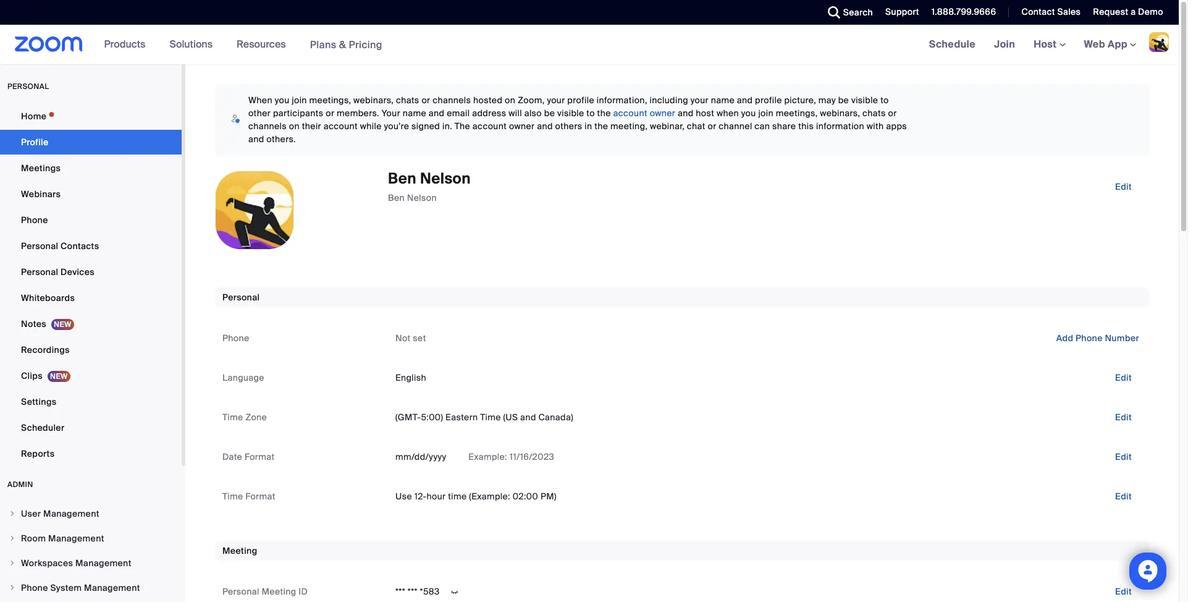 Task type: describe. For each thing, give the bounding box(es) containing it.
format for time format
[[246, 491, 276, 502]]

members.
[[337, 108, 380, 119]]

on inside and host when you join meetings, webinars, chats or channels on their account while you're signed in. the account owner and others in the meeting, webinar, chat or channel can share this information with apps and others.
[[289, 121, 300, 132]]

edit for time format
[[1116, 491, 1132, 502]]

contacts
[[61, 240, 99, 252]]

admin
[[7, 480, 33, 490]]

chats inside and host when you join meetings, webinars, chats or channels on their account while you're signed in. the account owner and others in the meeting, webinar, chat or channel can share this information with apps and others.
[[863, 108, 886, 119]]

join link
[[985, 25, 1025, 64]]

1 horizontal spatial to
[[881, 95, 889, 106]]

12-
[[415, 491, 427, 502]]

address
[[472, 108, 507, 119]]

information,
[[597, 95, 648, 106]]

a
[[1131, 6, 1136, 17]]

schedule link
[[920, 25, 985, 64]]

email
[[447, 108, 470, 119]]

0 horizontal spatial account
[[324, 121, 358, 132]]

2 profile from the left
[[755, 95, 782, 106]]

plans
[[310, 38, 337, 51]]

account owner link
[[614, 108, 676, 119]]

edit for personal meeting id
[[1116, 586, 1132, 597]]

picture,
[[785, 95, 817, 106]]

0 horizontal spatial be
[[544, 108, 555, 119]]

1 horizontal spatial be
[[839, 95, 849, 106]]

profile link
[[0, 130, 182, 155]]

use
[[396, 491, 412, 502]]

number
[[1105, 333, 1140, 344]]

the inside and host when you join meetings, webinars, chats or channels on their account while you're signed in. the account owner and others in the meeting, webinar, chat or channel can share this information with apps and others.
[[595, 121, 608, 132]]

format for date format
[[245, 451, 275, 462]]

*** *** *583
[[396, 586, 440, 597]]

banner containing products
[[0, 25, 1179, 65]]

edit button for personal meeting id
[[1106, 582, 1142, 601]]

phone link
[[0, 208, 182, 232]]

can
[[755, 121, 770, 132]]

1 profile from the left
[[568, 95, 595, 106]]

clips
[[21, 370, 43, 381]]

hour
[[427, 491, 446, 502]]

support
[[886, 6, 920, 17]]

1 edit button from the top
[[1106, 177, 1142, 197]]

show personal meeting id image
[[445, 587, 465, 598]]

in
[[585, 121, 592, 132]]

edit user photo image
[[245, 205, 265, 216]]

meetings navigation
[[920, 25, 1179, 65]]

this
[[799, 121, 814, 132]]

4 edit button from the top
[[1106, 447, 1142, 467]]

zone
[[246, 412, 267, 423]]

contact sales
[[1022, 6, 1081, 17]]

room management
[[21, 533, 104, 544]]

products button
[[104, 25, 151, 64]]

personal for personal contacts
[[21, 240, 58, 252]]

time format
[[223, 491, 276, 502]]

devices
[[61, 266, 95, 278]]

personal
[[7, 82, 49, 91]]

meetings
[[21, 163, 61, 174]]

in.
[[443, 121, 453, 132]]

scheduler link
[[0, 415, 182, 440]]

edit button for time zone
[[1106, 407, 1142, 427]]

when you join meetings, webinars, chats or channels hosted on zoom, your profile information, including your name and profile picture, may be visible to other participants or members. your name and email address will also be visible to the
[[248, 95, 889, 119]]

and down also
[[537, 121, 553, 132]]

set
[[413, 333, 426, 344]]

home link
[[0, 104, 182, 129]]

app
[[1108, 38, 1128, 51]]

add phone number
[[1057, 333, 1140, 344]]

meetings, inside when you join meetings, webinars, chats or channels hosted on zoom, your profile information, including your name and profile picture, may be visible to other participants or members. your name and email address will also be visible to the
[[309, 95, 351, 106]]

others
[[555, 121, 583, 132]]

and host when you join meetings, webinars, chats or channels on their account while you're signed in. the account owner and others in the meeting, webinar, chat or channel can share this information with apps and others.
[[248, 108, 908, 145]]

2 ben from the top
[[388, 192, 405, 204]]

phone system management
[[21, 582, 140, 593]]

02:00
[[513, 491, 539, 502]]

0 horizontal spatial meeting
[[223, 545, 257, 556]]

whiteboards link
[[0, 286, 182, 310]]

when
[[248, 95, 273, 106]]

notes
[[21, 318, 46, 329]]

management for workspaces management
[[75, 558, 131, 569]]

time
[[448, 491, 467, 502]]

management inside "menu item"
[[84, 582, 140, 593]]

1 *** from the left
[[396, 586, 406, 597]]

their
[[302, 121, 321, 132]]

0 horizontal spatial visible
[[558, 108, 584, 119]]

settings link
[[0, 389, 182, 414]]

management for room management
[[48, 533, 104, 544]]

not
[[396, 333, 411, 344]]

phone up the language
[[223, 333, 249, 344]]

zoom logo image
[[15, 36, 83, 52]]

host button
[[1034, 38, 1066, 51]]

canada)
[[539, 412, 574, 423]]

or down host
[[708, 121, 717, 132]]

use 12-hour time (example: 02:00 pm)
[[396, 491, 557, 502]]

and left others.
[[248, 134, 264, 145]]

time for (gmt-5:00) eastern time (us and canada)
[[223, 412, 243, 423]]

solutions button
[[170, 25, 218, 64]]

&
[[339, 38, 346, 51]]

right image for room management
[[9, 535, 16, 542]]

webinars link
[[0, 182, 182, 206]]

(gmt-5:00) eastern time (us and canada)
[[396, 412, 574, 423]]

and right (us
[[521, 412, 536, 423]]

and up chat
[[678, 108, 694, 119]]

pm)
[[541, 491, 557, 502]]

phone inside personal menu menu
[[21, 214, 48, 226]]

request a demo
[[1094, 6, 1164, 17]]

and up in.
[[429, 108, 445, 119]]

clips link
[[0, 363, 182, 388]]

settings
[[21, 396, 57, 407]]

contact
[[1022, 6, 1056, 17]]

add phone number button
[[1047, 328, 1150, 348]]

web
[[1085, 38, 1106, 51]]

you're
[[384, 121, 409, 132]]

solutions
[[170, 38, 213, 51]]

recordings
[[21, 344, 70, 355]]

product information navigation
[[95, 25, 392, 65]]

5:00)
[[421, 412, 443, 423]]

meetings, inside and host when you join meetings, webinars, chats or channels on their account while you're signed in. the account owner and others in the meeting, webinar, chat or channel can share this information with apps and others.
[[776, 108, 818, 119]]

scheduler
[[21, 422, 65, 433]]

will
[[509, 108, 522, 119]]

2 *** from the left
[[408, 586, 418, 597]]

(example:
[[469, 491, 511, 502]]

time for use 12-hour time (example: 02:00 pm)
[[223, 491, 243, 502]]

your
[[382, 108, 401, 119]]

or up 'apps'
[[889, 108, 897, 119]]

right image for phone
[[9, 584, 16, 592]]

(us
[[503, 412, 518, 423]]

others.
[[267, 134, 296, 145]]

channel
[[719, 121, 753, 132]]

personal for personal meeting id
[[223, 586, 259, 597]]

resources
[[237, 38, 286, 51]]

you inside and host when you join meetings, webinars, chats or channels on their account while you're signed in. the account owner and others in the meeting, webinar, chat or channel can share this information with apps and others.
[[742, 108, 756, 119]]

phone system management menu item
[[0, 576, 182, 600]]

profile picture image
[[1150, 32, 1170, 52]]

meeting,
[[611, 121, 648, 132]]



Task type: vqa. For each thing, say whether or not it's contained in the screenshot.
Close image
no



Task type: locate. For each thing, give the bounding box(es) containing it.
0 vertical spatial owner
[[650, 108, 676, 119]]

11/16/2023
[[510, 451, 555, 462]]

2 right image from the top
[[9, 584, 16, 592]]

1 horizontal spatial on
[[505, 95, 516, 106]]

time
[[223, 412, 243, 423], [480, 412, 501, 423], [223, 491, 243, 502]]

0 vertical spatial join
[[292, 95, 307, 106]]

personal contacts link
[[0, 234, 182, 258]]

personal for personal devices
[[21, 266, 58, 278]]

0 horizontal spatial meetings,
[[309, 95, 351, 106]]

home
[[21, 111, 47, 122]]

1 vertical spatial webinars,
[[820, 108, 861, 119]]

phone down workspaces
[[21, 582, 48, 593]]

the
[[597, 108, 611, 119], [595, 121, 608, 132]]

to up in
[[587, 108, 595, 119]]

1 vertical spatial channels
[[248, 121, 287, 132]]

owner
[[650, 108, 676, 119], [509, 121, 535, 132]]

schedule
[[929, 38, 976, 51]]

0 vertical spatial meetings,
[[309, 95, 351, 106]]

format right date at left
[[245, 451, 275, 462]]

to
[[881, 95, 889, 106], [587, 108, 595, 119]]

0 vertical spatial on
[[505, 95, 516, 106]]

0 vertical spatial ben
[[388, 169, 417, 188]]

webinars, inside when you join meetings, webinars, chats or channels hosted on zoom, your profile information, including your name and profile picture, may be visible to other participants or members. your name and email address will also be visible to the
[[354, 95, 394, 106]]

meetings, down picture,
[[776, 108, 818, 119]]

0 vertical spatial nelson
[[420, 169, 471, 188]]

0 vertical spatial webinars,
[[354, 95, 394, 106]]

account up meeting, at the right of page
[[614, 108, 648, 119]]

recordings link
[[0, 337, 182, 362]]

language
[[223, 372, 265, 383]]

right image inside phone system management "menu item"
[[9, 584, 16, 592]]

channels down other
[[248, 121, 287, 132]]

on down participants
[[289, 121, 300, 132]]

host
[[696, 108, 715, 119]]

on
[[505, 95, 516, 106], [289, 121, 300, 132]]

webinars,
[[354, 95, 394, 106], [820, 108, 861, 119]]

2 your from the left
[[691, 95, 709, 106]]

personal for personal
[[223, 292, 260, 303]]

nelson
[[420, 169, 471, 188], [407, 192, 437, 204]]

0 horizontal spatial you
[[275, 95, 290, 106]]

0 horizontal spatial your
[[547, 95, 565, 106]]

6 edit from the top
[[1116, 586, 1132, 597]]

3 edit from the top
[[1116, 412, 1132, 423]]

phone down 'webinars'
[[21, 214, 48, 226]]

admin menu menu
[[0, 502, 182, 602]]

room management menu item
[[0, 527, 182, 550]]

0 horizontal spatial to
[[587, 108, 595, 119]]

participants
[[273, 108, 324, 119]]

contact sales link
[[1013, 0, 1084, 25], [1022, 6, 1081, 17]]

profile
[[21, 137, 48, 148]]

phone inside button
[[1076, 333, 1103, 344]]

right image left workspaces
[[9, 559, 16, 567]]

hosted
[[473, 95, 503, 106]]

ben nelson ben nelson
[[388, 169, 471, 204]]

meetings link
[[0, 156, 182, 180]]

webinars
[[21, 189, 61, 200]]

1 vertical spatial join
[[759, 108, 774, 119]]

zoom,
[[518, 95, 545, 106]]

chats up your
[[396, 95, 419, 106]]

1 horizontal spatial name
[[711, 95, 735, 106]]

request a demo link
[[1084, 0, 1179, 25], [1094, 6, 1164, 17]]

personal menu menu
[[0, 104, 182, 467]]

account down members.
[[324, 121, 358, 132]]

visible up "with"
[[852, 95, 879, 106]]

edit for language
[[1116, 372, 1132, 383]]

1 vertical spatial on
[[289, 121, 300, 132]]

profile up and host when you join meetings, webinars, chats or channels on their account while you're signed in. the account owner and others in the meeting, webinar, chat or channel can share this information with apps and others.
[[568, 95, 595, 106]]

1 vertical spatial ben
[[388, 192, 405, 204]]

workspaces
[[21, 558, 73, 569]]

4 edit from the top
[[1116, 451, 1132, 462]]

1 vertical spatial you
[[742, 108, 756, 119]]

webinars, up information
[[820, 108, 861, 119]]

1 vertical spatial name
[[403, 108, 427, 119]]

meeting up personal meeting id
[[223, 545, 257, 556]]

1 horizontal spatial account
[[473, 121, 507, 132]]

user photo image
[[216, 171, 294, 249]]

1 vertical spatial nelson
[[407, 192, 437, 204]]

account owner
[[614, 108, 676, 119]]

1 vertical spatial visible
[[558, 108, 584, 119]]

banner
[[0, 25, 1179, 65]]

while
[[360, 121, 382, 132]]

5 edit button from the top
[[1106, 486, 1142, 506]]

edit button for language
[[1106, 368, 1142, 388]]

6 edit button from the top
[[1106, 582, 1142, 601]]

2 right image from the top
[[9, 559, 16, 567]]

user management menu item
[[0, 502, 182, 525]]

1 ben from the top
[[388, 169, 417, 188]]

1 edit from the top
[[1116, 181, 1132, 192]]

you
[[275, 95, 290, 106], [742, 108, 756, 119]]

right image left room
[[9, 535, 16, 542]]

account down 'address'
[[473, 121, 507, 132]]

name up signed
[[403, 108, 427, 119]]

chats
[[396, 95, 419, 106], [863, 108, 886, 119]]

whiteboards
[[21, 292, 75, 304]]

your right zoom,
[[547, 95, 565, 106]]

on inside when you join meetings, webinars, chats or channels hosted on zoom, your profile information, including your name and profile picture, may be visible to other participants or members. your name and email address will also be visible to the
[[505, 95, 516, 106]]

1 horizontal spatial chats
[[863, 108, 886, 119]]

2 edit from the top
[[1116, 372, 1132, 383]]

mm/dd/yyyy
[[396, 451, 447, 462]]

5 edit from the top
[[1116, 491, 1132, 502]]

join up participants
[[292, 95, 307, 106]]

signed
[[412, 121, 440, 132]]

owner inside and host when you join meetings, webinars, chats or channels on their account while you're signed in. the account owner and others in the meeting, webinar, chat or channel can share this information with apps and others.
[[509, 121, 535, 132]]

right image
[[9, 510, 16, 517], [9, 584, 16, 592]]

channels inside when you join meetings, webinars, chats or channels hosted on zoom, your profile information, including your name and profile picture, may be visible to other participants or members. your name and email address will also be visible to the
[[433, 95, 471, 106]]

web app button
[[1085, 38, 1137, 51]]

1 vertical spatial the
[[595, 121, 608, 132]]

1 vertical spatial chats
[[863, 108, 886, 119]]

or left members.
[[326, 108, 335, 119]]

1.888.799.9666
[[932, 6, 997, 17]]

0 horizontal spatial profile
[[568, 95, 595, 106]]

1 vertical spatial owner
[[509, 121, 535, 132]]

profile up can
[[755, 95, 782, 106]]

owner up webinar,
[[650, 108, 676, 119]]

1 horizontal spatial join
[[759, 108, 774, 119]]

3 edit button from the top
[[1106, 407, 1142, 427]]

also
[[525, 108, 542, 119]]

1 horizontal spatial profile
[[755, 95, 782, 106]]

personal devices
[[21, 266, 95, 278]]

demo
[[1139, 6, 1164, 17]]

0 vertical spatial you
[[275, 95, 290, 106]]

management up room management
[[43, 508, 99, 519]]

right image left system
[[9, 584, 16, 592]]

2 horizontal spatial account
[[614, 108, 648, 119]]

0 vertical spatial right image
[[9, 510, 16, 517]]

1 vertical spatial format
[[246, 491, 276, 502]]

the right in
[[595, 121, 608, 132]]

you up participants
[[275, 95, 290, 106]]

0 vertical spatial name
[[711, 95, 735, 106]]

edit button
[[1106, 177, 1142, 197], [1106, 368, 1142, 388], [1106, 407, 1142, 427], [1106, 447, 1142, 467], [1106, 486, 1142, 506], [1106, 582, 1142, 601]]

right image left user
[[9, 510, 16, 517]]

join
[[995, 38, 1016, 51]]

owner down will
[[509, 121, 535, 132]]

0 horizontal spatial join
[[292, 95, 307, 106]]

the inside when you join meetings, webinars, chats or channels hosted on zoom, your profile information, including your name and profile picture, may be visible to other participants or members. your name and email address will also be visible to the
[[597, 108, 611, 119]]

0 vertical spatial to
[[881, 95, 889, 106]]

and
[[737, 95, 753, 106], [429, 108, 445, 119], [678, 108, 694, 119], [537, 121, 553, 132], [248, 134, 264, 145], [521, 412, 536, 423]]

date format
[[223, 451, 275, 462]]

0 vertical spatial the
[[597, 108, 611, 119]]

right image inside room management menu item
[[9, 535, 16, 542]]

notes link
[[0, 312, 182, 336]]

*583
[[420, 586, 440, 597]]

1 horizontal spatial channels
[[433, 95, 471, 106]]

chats inside when you join meetings, webinars, chats or channels hosted on zoom, your profile information, including your name and profile picture, may be visible to other participants or members. your name and email address will also be visible to the
[[396, 95, 419, 106]]

time zone
[[223, 412, 267, 423]]

1 horizontal spatial ***
[[408, 586, 418, 597]]

0 vertical spatial format
[[245, 451, 275, 462]]

0 vertical spatial channels
[[433, 95, 471, 106]]

products
[[104, 38, 146, 51]]

right image for workspaces management
[[9, 559, 16, 567]]

chats up "with"
[[863, 108, 886, 119]]

1 right image from the top
[[9, 535, 16, 542]]

be right also
[[544, 108, 555, 119]]

phone
[[21, 214, 48, 226], [223, 333, 249, 344], [1076, 333, 1103, 344], [21, 582, 48, 593]]

your up host
[[691, 95, 709, 106]]

host
[[1034, 38, 1060, 51]]

1 horizontal spatial your
[[691, 95, 709, 106]]

1 your from the left
[[547, 95, 565, 106]]

management up the workspaces management on the left bottom of the page
[[48, 533, 104, 544]]

0 vertical spatial chats
[[396, 95, 419, 106]]

join up can
[[759, 108, 774, 119]]

on up will
[[505, 95, 516, 106]]

1 vertical spatial right image
[[9, 559, 16, 567]]

may
[[819, 95, 836, 106]]

webinars, inside and host when you join meetings, webinars, chats or channels on their account while you're signed in. the account owner and others in the meeting, webinar, chat or channel can share this information with apps and others.
[[820, 108, 861, 119]]

channels inside and host when you join meetings, webinars, chats or channels on their account while you're signed in. the account owner and others in the meeting, webinar, chat or channel can share this information with apps and others.
[[248, 121, 287, 132]]

you up channel
[[742, 108, 756, 119]]

right image for user
[[9, 510, 16, 517]]

other
[[248, 108, 271, 119]]

1 horizontal spatial webinars,
[[820, 108, 861, 119]]

0 vertical spatial meeting
[[223, 545, 257, 556]]

search
[[844, 7, 873, 18]]

be
[[839, 95, 849, 106], [544, 108, 555, 119]]

plans & pricing
[[310, 38, 383, 51]]

edit button for time format
[[1106, 486, 1142, 506]]

system
[[50, 582, 82, 593]]

join inside and host when you join meetings, webinars, chats or channels on their account while you're signed in. the account owner and others in the meeting, webinar, chat or channel can share this information with apps and others.
[[759, 108, 774, 119]]

time left (us
[[480, 412, 501, 423]]

meeting
[[223, 545, 257, 556], [262, 586, 296, 597]]

1 vertical spatial to
[[587, 108, 595, 119]]

1 horizontal spatial meetings,
[[776, 108, 818, 119]]

join
[[292, 95, 307, 106], [759, 108, 774, 119]]

meetings, up members.
[[309, 95, 351, 106]]

right image
[[9, 535, 16, 542], [9, 559, 16, 567]]

management for user management
[[43, 508, 99, 519]]

name
[[711, 95, 735, 106], [403, 108, 427, 119]]

to up "with"
[[881, 95, 889, 106]]

0 horizontal spatial on
[[289, 121, 300, 132]]

1 right image from the top
[[9, 510, 16, 517]]

request
[[1094, 6, 1129, 17]]

meeting left id
[[262, 586, 296, 597]]

0 horizontal spatial chats
[[396, 95, 419, 106]]

example: 11/16/2023
[[466, 451, 555, 462]]

share
[[773, 121, 796, 132]]

join inside when you join meetings, webinars, chats or channels hosted on zoom, your profile information, including your name and profile picture, may be visible to other participants or members. your name and email address will also be visible to the
[[292, 95, 307, 106]]

right image inside workspaces management menu item
[[9, 559, 16, 567]]

time left zone
[[223, 412, 243, 423]]

0 horizontal spatial channels
[[248, 121, 287, 132]]

channels up 'email'
[[433, 95, 471, 106]]

when
[[717, 108, 739, 119]]

0 vertical spatial right image
[[9, 535, 16, 542]]

management up phone system management "menu item" on the bottom of page
[[75, 558, 131, 569]]

example:
[[469, 451, 507, 462]]

user management
[[21, 508, 99, 519]]

0 horizontal spatial name
[[403, 108, 427, 119]]

personal
[[21, 240, 58, 252], [21, 266, 58, 278], [223, 292, 260, 303], [223, 586, 259, 597]]

chat
[[687, 121, 706, 132]]

right image inside "user management" menu item
[[9, 510, 16, 517]]

0 vertical spatial visible
[[852, 95, 879, 106]]

phone right add
[[1076, 333, 1103, 344]]

the down information,
[[597, 108, 611, 119]]

personal devices link
[[0, 260, 182, 284]]

date
[[223, 451, 242, 462]]

management inside menu item
[[43, 508, 99, 519]]

format down "date format"
[[246, 491, 276, 502]]

sales
[[1058, 6, 1081, 17]]

add
[[1057, 333, 1074, 344]]

visible up others
[[558, 108, 584, 119]]

0 horizontal spatial owner
[[509, 121, 535, 132]]

time down date at left
[[223, 491, 243, 502]]

1 horizontal spatial you
[[742, 108, 756, 119]]

1 vertical spatial meetings,
[[776, 108, 818, 119]]

workspaces management
[[21, 558, 131, 569]]

workspaces management menu item
[[0, 551, 182, 575]]

management down workspaces management menu item
[[84, 582, 140, 593]]

1 vertical spatial right image
[[9, 584, 16, 592]]

be right may
[[839, 95, 849, 106]]

account
[[614, 108, 648, 119], [324, 121, 358, 132], [473, 121, 507, 132]]

resources button
[[237, 25, 292, 64]]

1 vertical spatial be
[[544, 108, 555, 119]]

2 edit button from the top
[[1106, 368, 1142, 388]]

and up the when
[[737, 95, 753, 106]]

phone inside "menu item"
[[21, 582, 48, 593]]

1 horizontal spatial meeting
[[262, 586, 296, 597]]

1 horizontal spatial owner
[[650, 108, 676, 119]]

1 horizontal spatial visible
[[852, 95, 879, 106]]

0 vertical spatial be
[[839, 95, 849, 106]]

0 horizontal spatial webinars,
[[354, 95, 394, 106]]

or up signed
[[422, 95, 430, 106]]

english
[[396, 372, 427, 383]]

1 vertical spatial meeting
[[262, 586, 296, 597]]

0 horizontal spatial ***
[[396, 586, 406, 597]]

webinars, up members.
[[354, 95, 394, 106]]

edit for time zone
[[1116, 412, 1132, 423]]

you inside when you join meetings, webinars, chats or channels hosted on zoom, your profile information, including your name and profile picture, may be visible to other participants or members. your name and email address will also be visible to the
[[275, 95, 290, 106]]

name up the when
[[711, 95, 735, 106]]



